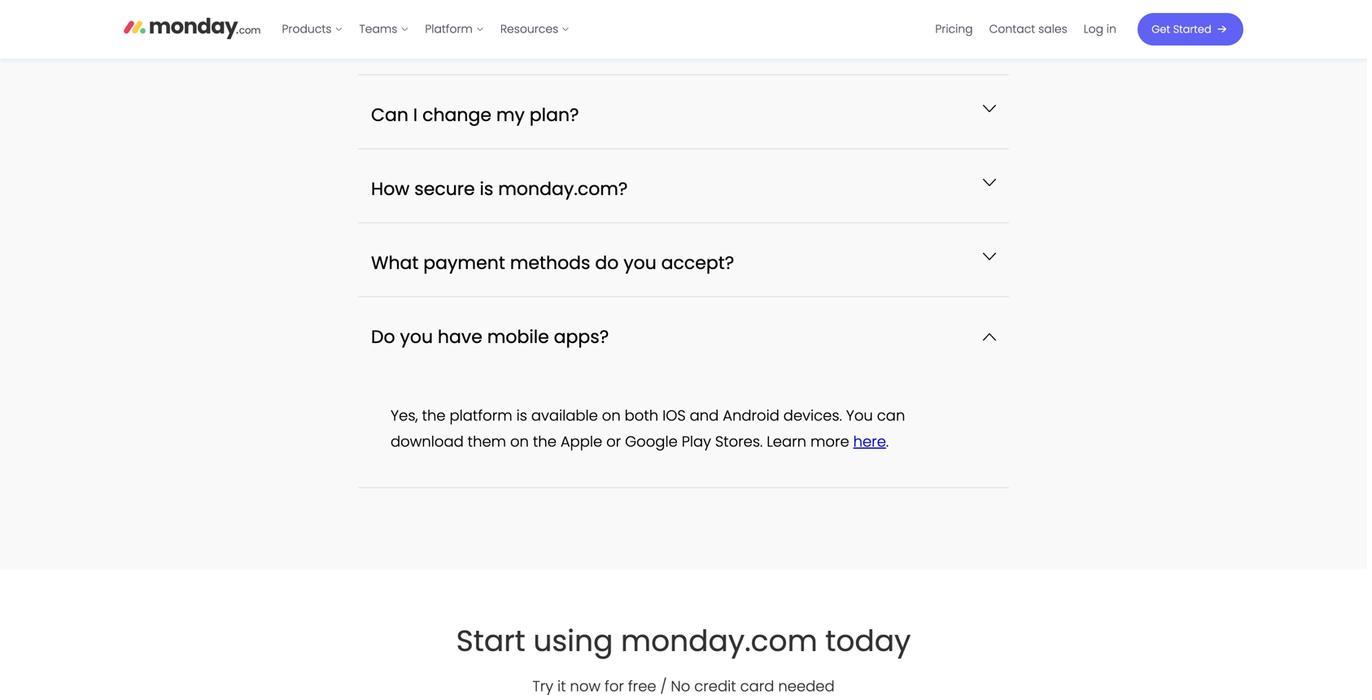 Task type: vqa. For each thing, say whether or not it's contained in the screenshot.
the apps
no



Task type: locate. For each thing, give the bounding box(es) containing it.
region containing yes, the platform is available on both ios and android devices. you can download them on the apple or google play stores. learn more
[[391, 403, 977, 455]]

sales
[[1038, 21, 1067, 37]]

0 vertical spatial you
[[624, 250, 657, 275]]

plan?
[[530, 102, 579, 127]]

1 vertical spatial is
[[516, 405, 527, 426]]

1 list from the left
[[274, 0, 578, 59]]

the
[[422, 405, 446, 426], [533, 432, 557, 452]]

available
[[531, 405, 598, 426]]

contact sales
[[989, 21, 1067, 37]]

what payment methods do you accept? button
[[358, 223, 1009, 296]]

can
[[877, 405, 905, 426]]

change
[[422, 102, 492, 127]]

1 horizontal spatial you
[[624, 250, 657, 275]]

here
[[853, 432, 886, 452]]

on right the them
[[510, 432, 529, 452]]

get started
[[1152, 22, 1212, 37]]

you
[[624, 250, 657, 275], [400, 325, 433, 349]]

google
[[625, 432, 678, 452]]

the up download
[[422, 405, 446, 426]]

is right the secure
[[480, 176, 493, 201]]

1 vertical spatial on
[[510, 432, 529, 452]]

1 vertical spatial you
[[400, 325, 433, 349]]

learn
[[767, 432, 807, 452]]

or
[[606, 432, 621, 452]]

products
[[282, 21, 332, 37]]

list
[[274, 0, 578, 59], [927, 0, 1125, 59]]

you
[[846, 405, 873, 426]]

monday.com logo image
[[124, 11, 261, 45]]

main element
[[274, 0, 1243, 59]]

teams
[[359, 21, 397, 37]]

yes,
[[391, 405, 418, 426]]

region
[[391, 403, 977, 455]]

0 horizontal spatial on
[[510, 432, 529, 452]]

start using monday.com today
[[456, 621, 911, 662]]

2 list from the left
[[927, 0, 1125, 59]]

have
[[438, 325, 482, 349]]

1 horizontal spatial the
[[533, 432, 557, 452]]

1 horizontal spatial is
[[516, 405, 527, 426]]

yes, the platform is available on both ios and android devices. you can download them on the apple or google play stores. learn more
[[391, 405, 905, 452]]

methods
[[510, 250, 590, 275]]

.
[[886, 432, 889, 452]]

my
[[496, 102, 525, 127]]

payment
[[423, 250, 505, 275]]

today
[[825, 621, 911, 662]]

on up or
[[602, 405, 621, 426]]

is right platform
[[516, 405, 527, 426]]

0 vertical spatial the
[[422, 405, 446, 426]]

you inside dropdown button
[[624, 250, 657, 275]]

0 horizontal spatial list
[[274, 0, 578, 59]]

0 vertical spatial on
[[602, 405, 621, 426]]

0 horizontal spatial you
[[400, 325, 433, 349]]

them
[[468, 432, 506, 452]]

platform link
[[417, 16, 492, 42]]

do
[[371, 325, 395, 349]]

1 horizontal spatial on
[[602, 405, 621, 426]]

started
[[1173, 22, 1212, 37]]

1 horizontal spatial list
[[927, 0, 1125, 59]]

is
[[480, 176, 493, 201], [516, 405, 527, 426]]

resources
[[500, 21, 558, 37]]

in
[[1107, 21, 1117, 37]]

1 vertical spatial the
[[533, 432, 557, 452]]

0 vertical spatial is
[[480, 176, 493, 201]]

ios
[[662, 405, 686, 426]]

do
[[595, 250, 619, 275]]

on
[[602, 405, 621, 426], [510, 432, 529, 452]]

list containing products
[[274, 0, 578, 59]]

here link
[[853, 432, 886, 452]]

monday.com?
[[498, 176, 628, 201]]

can i change my plan?
[[371, 102, 579, 127]]

the down available
[[533, 432, 557, 452]]

how
[[371, 176, 410, 201]]

apple
[[561, 432, 602, 452]]

platform
[[450, 405, 512, 426]]

teams link
[[351, 16, 417, 42]]

using
[[533, 621, 613, 662]]

0 horizontal spatial the
[[422, 405, 446, 426]]

0 horizontal spatial is
[[480, 176, 493, 201]]

and
[[690, 405, 719, 426]]

here .
[[853, 432, 889, 452]]



Task type: describe. For each thing, give the bounding box(es) containing it.
what payment methods do you accept?
[[371, 250, 734, 275]]

i
[[413, 102, 418, 127]]

play
[[682, 432, 711, 452]]

can
[[371, 102, 408, 127]]

contact sales link
[[981, 16, 1076, 42]]

stores.
[[715, 432, 763, 452]]

is inside yes, the platform is available on both ios and android devices. you can download them on the apple or google play stores. learn more
[[516, 405, 527, 426]]

products link
[[274, 16, 351, 42]]

secure
[[414, 176, 475, 201]]

platform
[[425, 21, 473, 37]]

can i change my plan? button
[[358, 75, 1009, 148]]

do you have mobile apps?
[[371, 325, 609, 349]]

log in
[[1084, 21, 1117, 37]]

devices.
[[783, 405, 842, 426]]

log in link
[[1076, 16, 1125, 42]]

android
[[723, 405, 779, 426]]

start
[[456, 621, 525, 662]]

download
[[391, 432, 464, 452]]

pricing
[[935, 21, 973, 37]]

apps?
[[554, 325, 609, 349]]

how secure is monday.com?
[[371, 176, 628, 201]]

list containing pricing
[[927, 0, 1125, 59]]

more
[[811, 432, 849, 452]]

resources link
[[492, 16, 578, 42]]

pricing link
[[927, 16, 981, 42]]

both
[[625, 405, 658, 426]]

mobile
[[487, 325, 549, 349]]

you inside dropdown button
[[400, 325, 433, 349]]

log
[[1084, 21, 1104, 37]]

do you have mobile apps? button
[[358, 297, 1009, 370]]

is inside dropdown button
[[480, 176, 493, 201]]

how secure is monday.com? button
[[358, 149, 1009, 222]]

get
[[1152, 22, 1170, 37]]

monday.com
[[621, 621, 818, 662]]

get started button
[[1138, 13, 1243, 46]]

what
[[371, 250, 419, 275]]

accept?
[[661, 250, 734, 275]]

contact
[[989, 21, 1035, 37]]



